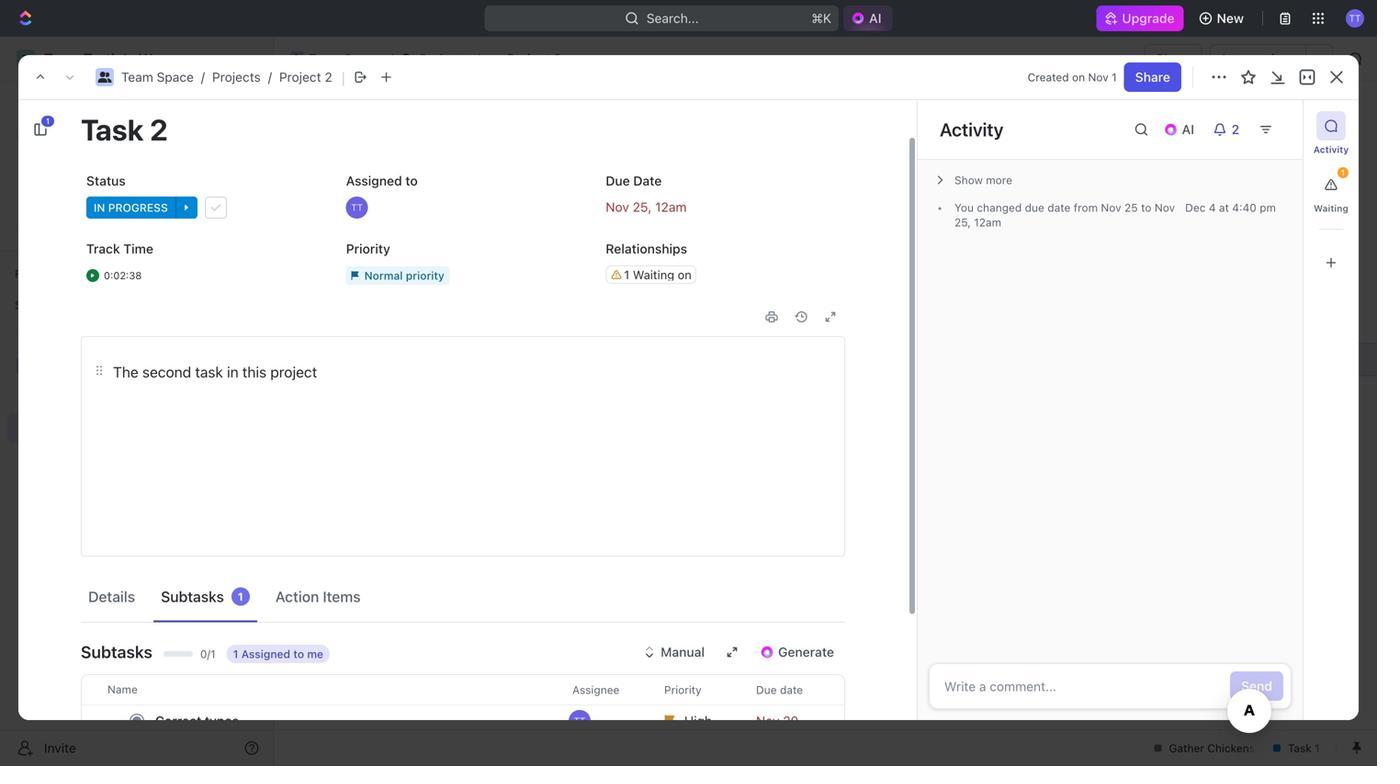 Task type: locate. For each thing, give the bounding box(es) containing it.
1 vertical spatial space
[[157, 69, 194, 85]]

nov
[[1089, 71, 1109, 84], [606, 199, 630, 215], [1102, 201, 1122, 214], [1155, 201, 1176, 214]]

assigned left the me
[[241, 648, 291, 661]]

2
[[554, 51, 562, 66], [325, 69, 333, 85], [1232, 122, 1240, 137], [438, 261, 445, 273]]

ai right ⌘k at right
[[870, 11, 882, 26]]

name
[[108, 683, 138, 696]]

1 vertical spatial team
[[121, 69, 153, 85]]

automations
[[1220, 51, 1297, 66]]

1 vertical spatial tt button
[[341, 191, 586, 224]]

high button
[[654, 705, 745, 738]]

0 horizontal spatial 12
[[656, 199, 669, 215]]

normal priority
[[365, 269, 445, 282]]

0 horizontal spatial tt button
[[341, 191, 586, 224]]

25 for nov 25
[[955, 216, 968, 229]]

nov right from on the top right of page
[[1102, 201, 1122, 214]]

date
[[634, 173, 662, 188]]

1 vertical spatial ai button
[[1157, 115, 1206, 144]]

1 horizontal spatial activity
[[1314, 144, 1350, 155]]

tree inside sidebar 'navigation'
[[7, 320, 267, 568]]

4:40
[[1233, 201, 1257, 214]]

1 horizontal spatial tt button
[[1341, 4, 1371, 33]]

show more
[[955, 174, 1013, 187]]

time
[[123, 241, 153, 256]]

the
[[113, 364, 139, 381]]

team space up |
[[309, 51, 381, 66]]

0 horizontal spatial priority
[[346, 241, 390, 256]]

subtasks up 0/1 at the left bottom of the page
[[161, 588, 224, 606]]

manual
[[661, 645, 705, 660]]

1 vertical spatial in
[[343, 261, 354, 273]]

1 horizontal spatial 1 button
[[1317, 167, 1349, 199]]

action items button
[[268, 580, 368, 614]]

projects
[[420, 51, 468, 66], [212, 69, 261, 85], [55, 389, 104, 404]]

project 2 link
[[484, 48, 566, 70], [279, 69, 333, 85]]

12 down "date"
[[656, 199, 669, 215]]

progress down assigned to
[[357, 261, 417, 273]]

date down generate button in the bottom right of the page
[[780, 684, 803, 697]]

1 horizontal spatial to
[[406, 173, 418, 188]]

1 vertical spatial in progress
[[343, 261, 417, 273]]

0 vertical spatial team space
[[309, 51, 381, 66]]

0 vertical spatial in
[[94, 201, 105, 214]]

25 down you
[[955, 216, 968, 229]]

1 horizontal spatial subtasks
[[161, 588, 224, 606]]

12 down changed
[[975, 216, 986, 229]]

1 button
[[26, 115, 55, 144], [1317, 167, 1349, 199]]

1 vertical spatial priority
[[665, 684, 702, 697]]

1 vertical spatial ,
[[968, 216, 971, 229]]

priority inside dropdown button
[[665, 684, 702, 697]]

dec
[[1186, 201, 1206, 214]]

team space link for user group image
[[121, 69, 194, 85]]

progress up 'time'
[[108, 201, 168, 214]]

2 vertical spatial to
[[294, 648, 304, 661]]

1 vertical spatial on
[[678, 268, 692, 282]]

1 horizontal spatial due
[[757, 684, 777, 697]]

Edit task name text field
[[81, 112, 846, 147]]

due down generate button in the bottom right of the page
[[757, 684, 777, 697]]

am
[[669, 199, 687, 215], [986, 216, 1002, 229]]

25 down show more "dropdown button"
[[1125, 201, 1139, 214]]

0 vertical spatial tt
[[1350, 13, 1362, 23]]

, 12 am
[[968, 216, 1002, 229]]

1 horizontal spatial progress
[[357, 261, 417, 273]]

team space link
[[286, 48, 386, 70], [121, 69, 194, 85], [44, 351, 263, 381]]

2 vertical spatial team
[[44, 358, 76, 373]]

1
[[1112, 71, 1117, 84], [46, 117, 50, 125], [1342, 169, 1346, 177], [624, 268, 630, 282], [238, 591, 243, 603], [233, 648, 238, 661]]

in progress button
[[81, 191, 326, 224]]

assigned left list link
[[346, 173, 402, 188]]

nov left dec
[[1155, 201, 1176, 214]]

, down you
[[968, 216, 971, 229]]

space up |
[[344, 51, 381, 66]]

0 vertical spatial ,
[[648, 199, 652, 215]]

space
[[344, 51, 381, 66], [157, 69, 194, 85], [80, 358, 117, 373]]

space left second
[[80, 358, 117, 373]]

in progress down status
[[94, 201, 168, 214]]

0 horizontal spatial 1 button
[[26, 115, 55, 144]]

to left the me
[[294, 648, 304, 661]]

waiting down relationships at the top left
[[633, 268, 675, 282]]

0 horizontal spatial team
[[44, 358, 76, 373]]

dec 4 at 4:40 pm
[[1186, 201, 1277, 214]]

0 horizontal spatial in progress
[[94, 201, 168, 214]]

send button
[[1231, 672, 1284, 701]]

in
[[94, 201, 105, 214], [343, 261, 354, 273], [227, 364, 239, 381]]

date right due
[[1048, 201, 1071, 214]]

home
[[44, 96, 79, 111]]

25
[[633, 199, 648, 215], [1125, 201, 1139, 214], [955, 216, 968, 229]]

in down status
[[94, 201, 105, 214]]

subtasks up name
[[81, 643, 152, 662]]

assignee button
[[562, 676, 654, 705]]

0 horizontal spatial space
[[80, 358, 117, 373]]

/
[[390, 51, 393, 66], [477, 51, 480, 66], [201, 69, 205, 85], [268, 69, 272, 85]]

share
[[1156, 51, 1192, 66], [1136, 69, 1171, 85]]

created
[[1028, 71, 1070, 84]]

task
[[1273, 118, 1301, 133]]

1 waiting on
[[624, 268, 692, 282]]

0 vertical spatial progress
[[108, 201, 168, 214]]

upgrade
[[1123, 11, 1175, 26]]

1 vertical spatial due
[[757, 684, 777, 697]]

0 horizontal spatial project 2 link
[[279, 69, 333, 85]]

1 horizontal spatial project
[[507, 51, 550, 66]]

subtasks
[[161, 588, 224, 606], [81, 643, 152, 662]]

to down show more "dropdown button"
[[1142, 201, 1152, 214]]

task sidebar content section
[[914, 100, 1303, 721]]

1 vertical spatial am
[[986, 216, 1002, 229]]

0 horizontal spatial date
[[780, 684, 803, 697]]

team space inside sidebar 'navigation'
[[44, 358, 117, 373]]

1 horizontal spatial 25
[[955, 216, 968, 229]]

1 horizontal spatial date
[[1048, 201, 1071, 214]]

0 horizontal spatial user group image
[[19, 360, 33, 371]]

0 horizontal spatial ai button
[[844, 6, 893, 31]]

1 vertical spatial date
[[780, 684, 803, 697]]

space up home link
[[157, 69, 194, 85]]

1 vertical spatial 1 button
[[1317, 167, 1349, 199]]

due inside dropdown button
[[757, 684, 777, 697]]

1 horizontal spatial ai
[[1183, 122, 1195, 137]]

in left this
[[227, 364, 239, 381]]

0 vertical spatial subtasks
[[161, 588, 224, 606]]

1 vertical spatial ai
[[1183, 122, 1195, 137]]

Search tasks... text field
[[1149, 209, 1333, 237]]

date inside task sidebar content section
[[1048, 201, 1071, 214]]

1 vertical spatial to
[[1142, 201, 1152, 214]]

ai button right ⌘k at right
[[844, 6, 893, 31]]

user group image up team space / projects / project 2 |
[[292, 54, 304, 63]]

0 vertical spatial projects
[[420, 51, 468, 66]]

0 vertical spatial on
[[1073, 71, 1086, 84]]

assigned
[[346, 173, 402, 188], [241, 648, 291, 661]]

1 horizontal spatial assigned
[[346, 173, 402, 188]]

projects link
[[397, 48, 473, 70], [212, 69, 261, 85], [55, 382, 215, 412]]

1 horizontal spatial team
[[121, 69, 153, 85]]

on right created
[[1073, 71, 1086, 84]]

0 horizontal spatial 25
[[633, 199, 648, 215]]

progress
[[108, 201, 168, 214], [357, 261, 417, 273]]

due for due date
[[757, 684, 777, 697]]

0 vertical spatial date
[[1048, 201, 1071, 214]]

user group image down spaces
[[19, 360, 33, 371]]

1 vertical spatial 12
[[975, 216, 986, 229]]

0 horizontal spatial team space
[[44, 358, 117, 373]]

ai
[[870, 11, 882, 26], [1183, 122, 1195, 137]]

1 vertical spatial project
[[279, 69, 321, 85]]

tt
[[1350, 13, 1362, 23], [351, 202, 363, 213]]

gantt
[[624, 171, 658, 186]]

0 vertical spatial project
[[507, 51, 550, 66]]

board
[[343, 171, 379, 186]]

ai button left add
[[1157, 115, 1206, 144]]

, down "date"
[[648, 199, 652, 215]]

2 inside team space / projects / project 2 |
[[325, 69, 333, 85]]

tree containing team space
[[7, 320, 267, 568]]

relationships
[[606, 241, 688, 256]]

2 vertical spatial space
[[80, 358, 117, 373]]

1 horizontal spatial waiting
[[1315, 203, 1349, 214]]

tree
[[7, 320, 267, 568]]

on down relationships at the top left
[[678, 268, 692, 282]]

ai inside dropdown button
[[1183, 122, 1195, 137]]

,
[[648, 199, 652, 215], [968, 216, 971, 229]]

0 vertical spatial priority
[[346, 241, 390, 256]]

0 vertical spatial activity
[[940, 119, 1004, 140]]

1 vertical spatial waiting
[[633, 268, 675, 282]]

automations button
[[1211, 45, 1306, 73]]

0 vertical spatial ai
[[870, 11, 882, 26]]

list
[[413, 171, 435, 186]]

0 vertical spatial share
[[1156, 51, 1192, 66]]

1 inside task sidebar navigation tab list
[[1342, 169, 1346, 177]]

items
[[323, 588, 361, 606]]

0 horizontal spatial to
[[294, 648, 304, 661]]

0 vertical spatial tt button
[[1341, 4, 1371, 33]]

0 horizontal spatial project
[[279, 69, 321, 85]]

track time
[[86, 241, 153, 256]]

2 vertical spatial in
[[227, 364, 239, 381]]

2 horizontal spatial team
[[309, 51, 341, 66]]

priority up high
[[665, 684, 702, 697]]

to right board
[[406, 173, 418, 188]]

0 horizontal spatial due
[[606, 173, 630, 188]]

1 horizontal spatial project 2 link
[[484, 48, 566, 70]]

25 down due date
[[633, 199, 648, 215]]

in left normal
[[343, 261, 354, 273]]

project inside team space / projects / project 2 |
[[279, 69, 321, 85]]

1 horizontal spatial on
[[1073, 71, 1086, 84]]

hide button
[[947, 212, 986, 234]]

team space link inside sidebar 'navigation'
[[44, 351, 263, 381]]

add task button
[[1234, 111, 1312, 141]]

2 horizontal spatial space
[[344, 51, 381, 66]]

team space down spaces
[[44, 358, 117, 373]]

project inside 'link'
[[507, 51, 550, 66]]

2 horizontal spatial in
[[343, 261, 354, 273]]

waiting
[[1315, 203, 1349, 214], [633, 268, 675, 282]]

activity
[[940, 119, 1004, 140], [1314, 144, 1350, 155]]

0 vertical spatial assigned
[[346, 173, 402, 188]]

0 horizontal spatial assigned
[[241, 648, 291, 661]]

ai left 2 dropdown button
[[1183, 122, 1195, 137]]

ai button
[[844, 6, 893, 31], [1157, 115, 1206, 144]]

1 horizontal spatial priority
[[665, 684, 702, 697]]

1 horizontal spatial 12
[[975, 216, 986, 229]]

0 horizontal spatial projects
[[55, 389, 104, 404]]

2 horizontal spatial 25
[[1125, 201, 1139, 214]]

1 vertical spatial tt
[[351, 202, 363, 213]]

25 for nov 25 , 12 am
[[633, 199, 648, 215]]

0 horizontal spatial ,
[[648, 199, 652, 215]]

due left "date"
[[606, 173, 630, 188]]

0 horizontal spatial in
[[94, 201, 105, 214]]

0 horizontal spatial tt
[[351, 202, 363, 213]]

1 horizontal spatial projects
[[212, 69, 261, 85]]

normal
[[365, 269, 403, 282]]

status
[[86, 173, 126, 188]]

waiting right pm
[[1315, 203, 1349, 214]]

user group image
[[292, 54, 304, 63], [19, 360, 33, 371]]

in progress down assigned to
[[343, 261, 417, 273]]

1 vertical spatial projects
[[212, 69, 261, 85]]

1 horizontal spatial tt
[[1350, 13, 1362, 23]]

1 vertical spatial activity
[[1314, 144, 1350, 155]]

12
[[656, 199, 669, 215], [975, 216, 986, 229]]

0 vertical spatial 12
[[656, 199, 669, 215]]

task sidebar navigation tab list
[[1312, 111, 1352, 278]]

in progress
[[94, 201, 168, 214], [343, 261, 417, 273]]

team space link for user group icon inside the sidebar 'navigation'
[[44, 351, 263, 381]]

dashboards link
[[7, 183, 267, 212]]

share button
[[1145, 44, 1203, 74], [1125, 63, 1182, 92]]

1 horizontal spatial am
[[986, 216, 1002, 229]]

25 inside nov 25
[[955, 216, 968, 229]]

0 vertical spatial waiting
[[1315, 203, 1349, 214]]

priority up normal
[[346, 241, 390, 256]]

0 vertical spatial 1 button
[[26, 115, 55, 144]]

manual button
[[635, 638, 716, 667], [635, 638, 716, 667]]

1 horizontal spatial ,
[[968, 216, 971, 229]]



Task type: vqa. For each thing, say whether or not it's contained in the screenshot.
right Priority
yes



Task type: describe. For each thing, give the bounding box(es) containing it.
normal priority button
[[341, 259, 586, 292]]

created on nov 1
[[1028, 71, 1117, 84]]

nov 25
[[955, 201, 1176, 229]]

waiting inside task sidebar navigation tab list
[[1315, 203, 1349, 214]]

gantt link
[[621, 165, 658, 191]]

in progress inside dropdown button
[[94, 201, 168, 214]]

nov down due date
[[606, 199, 630, 215]]

0 vertical spatial space
[[344, 51, 381, 66]]

priority button
[[654, 676, 745, 705]]

user group image
[[98, 72, 112, 83]]

board link
[[339, 165, 379, 191]]

due
[[1026, 201, 1045, 214]]

action items
[[276, 588, 361, 606]]

1 button inside task sidebar navigation tab list
[[1317, 167, 1349, 199]]

due date
[[757, 684, 803, 697]]

show
[[955, 174, 983, 187]]

upgrade link
[[1097, 6, 1185, 31]]

pm
[[1260, 201, 1277, 214]]

nov inside nov 25
[[1155, 201, 1176, 214]]

favorites
[[15, 267, 63, 280]]

task
[[195, 364, 223, 381]]

0 horizontal spatial on
[[678, 268, 692, 282]]

more
[[987, 174, 1013, 187]]

at
[[1220, 201, 1230, 214]]

new button
[[1192, 4, 1256, 33]]

0:02:38 button
[[81, 259, 326, 292]]

1 vertical spatial progress
[[357, 261, 417, 273]]

projects inside team space / projects / project 2 |
[[212, 69, 261, 85]]

0 vertical spatial am
[[669, 199, 687, 215]]

space inside sidebar 'navigation'
[[80, 358, 117, 373]]

dashboards
[[44, 190, 115, 205]]

0/1
[[200, 648, 216, 661]]

team inside 'link'
[[44, 358, 76, 373]]

ai button
[[1157, 115, 1206, 144]]

, inside task sidebar content section
[[968, 216, 971, 229]]

details
[[88, 588, 135, 606]]

assigned to
[[346, 173, 418, 188]]

4
[[1210, 201, 1217, 214]]

the second task in this project
[[113, 364, 317, 381]]

due date button
[[745, 676, 837, 705]]

2 inside dropdown button
[[1232, 122, 1240, 137]]

user group image inside sidebar 'navigation'
[[19, 360, 33, 371]]

priority
[[406, 269, 445, 282]]

activity inside task sidebar content section
[[940, 119, 1004, 140]]

action
[[276, 588, 319, 606]]

0 vertical spatial user group image
[[292, 54, 304, 63]]

0 horizontal spatial waiting
[[633, 268, 675, 282]]

2 button
[[1206, 115, 1252, 144]]

0 vertical spatial team
[[309, 51, 341, 66]]

1 horizontal spatial ai button
[[1157, 115, 1206, 144]]

⌘k
[[812, 11, 832, 26]]

assignee
[[573, 684, 620, 697]]

inbox link
[[7, 120, 267, 150]]

12 inside task sidebar content section
[[975, 216, 986, 229]]

second
[[142, 364, 191, 381]]

1 horizontal spatial in
[[227, 364, 239, 381]]

nov right created
[[1089, 71, 1109, 84]]

new
[[1218, 11, 1245, 26]]

list link
[[409, 165, 435, 191]]

activity inside task sidebar navigation tab list
[[1314, 144, 1350, 155]]

0 vertical spatial ai button
[[844, 6, 893, 31]]

hide
[[954, 216, 979, 229]]

due for due date
[[606, 173, 630, 188]]

space inside team space / projects / project 2 |
[[157, 69, 194, 85]]

1 horizontal spatial in progress
[[343, 261, 417, 273]]

team inside team space / projects / project 2 |
[[121, 69, 153, 85]]

favorites button
[[7, 263, 82, 285]]

home link
[[7, 89, 267, 119]]

changed due date from nov 25 to
[[974, 201, 1155, 214]]

you
[[955, 201, 974, 214]]

generate
[[779, 645, 835, 660]]

1 vertical spatial assigned
[[241, 648, 291, 661]]

am inside task sidebar content section
[[986, 216, 1002, 229]]

1 horizontal spatial team space
[[309, 51, 381, 66]]

to inside task sidebar content section
[[1142, 201, 1152, 214]]

1 assigned to me
[[233, 648, 324, 661]]

invite
[[44, 741, 76, 756]]

from
[[1074, 201, 1098, 214]]

|
[[342, 68, 345, 86]]

details button
[[81, 580, 143, 614]]

add
[[1245, 118, 1269, 133]]

add task
[[1245, 118, 1301, 133]]

2 horizontal spatial projects
[[420, 51, 468, 66]]

projects inside sidebar 'navigation'
[[55, 389, 104, 404]]

team space / projects / project 2 |
[[121, 68, 345, 86]]

1 vertical spatial share
[[1136, 69, 1171, 85]]

this
[[243, 364, 267, 381]]

search...
[[647, 11, 699, 26]]

show more button
[[929, 167, 1292, 193]]

track
[[86, 241, 120, 256]]

high
[[685, 714, 712, 729]]

project 2
[[507, 51, 562, 66]]

date inside dropdown button
[[780, 684, 803, 697]]

spaces
[[15, 299, 54, 312]]

inbox
[[44, 127, 76, 142]]

nov 25 , 12 am
[[606, 199, 687, 215]]

in inside dropdown button
[[94, 201, 105, 214]]

progress inside dropdown button
[[108, 201, 168, 214]]

0:02:38
[[104, 270, 142, 282]]

project
[[271, 364, 317, 381]]

due date
[[606, 173, 662, 188]]

me
[[307, 648, 324, 661]]

send
[[1242, 679, 1273, 694]]

0 horizontal spatial subtasks
[[81, 643, 152, 662]]

generate button
[[749, 638, 846, 667]]

sidebar navigation
[[0, 37, 275, 767]]

changed
[[977, 201, 1022, 214]]



